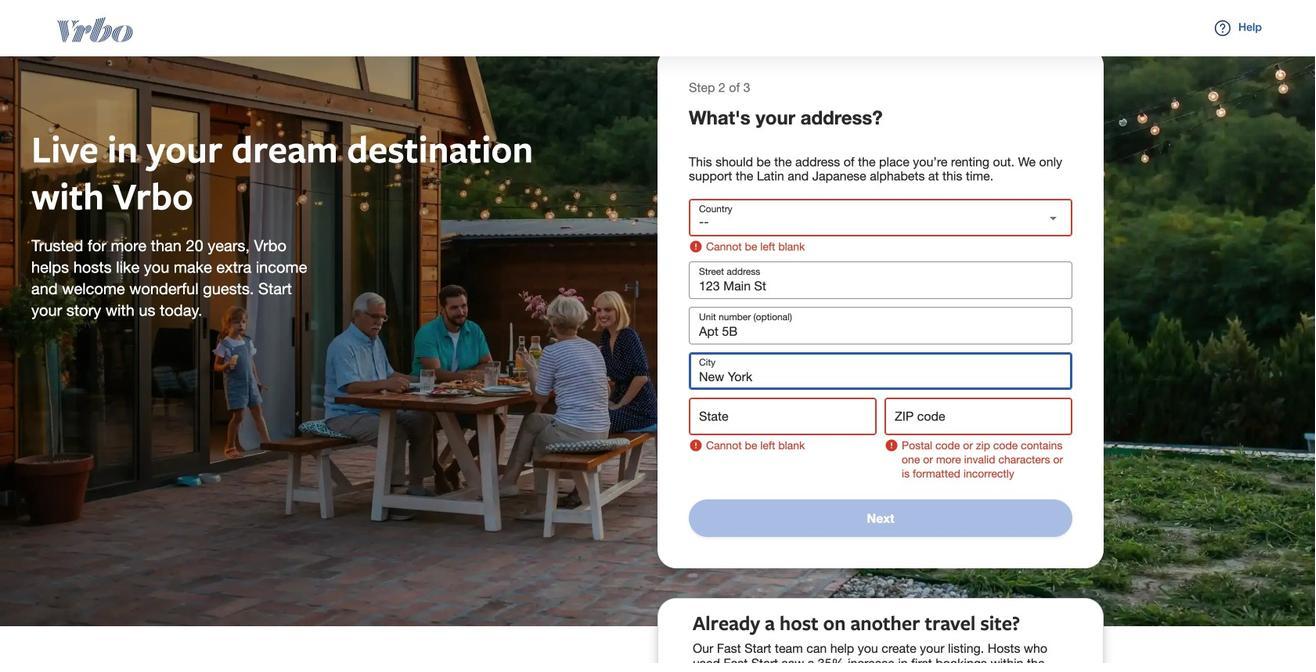 Task type: locate. For each thing, give the bounding box(es) containing it.
  text field
[[689, 352, 1073, 390]]

vrbo logo image
[[25, 17, 164, 42]]

name error image
[[689, 240, 703, 254], [689, 439, 703, 453], [885, 439, 899, 453]]

  text field
[[689, 262, 1073, 299], [689, 307, 1073, 345], [689, 398, 877, 436], [885, 398, 1073, 436]]



Task type: vqa. For each thing, say whether or not it's contained in the screenshot.
first   text field from the top of the page
yes



Task type: describe. For each thing, give the bounding box(es) containing it.
family enjoying cabin vacation image
[[0, 0, 1316, 627]]



